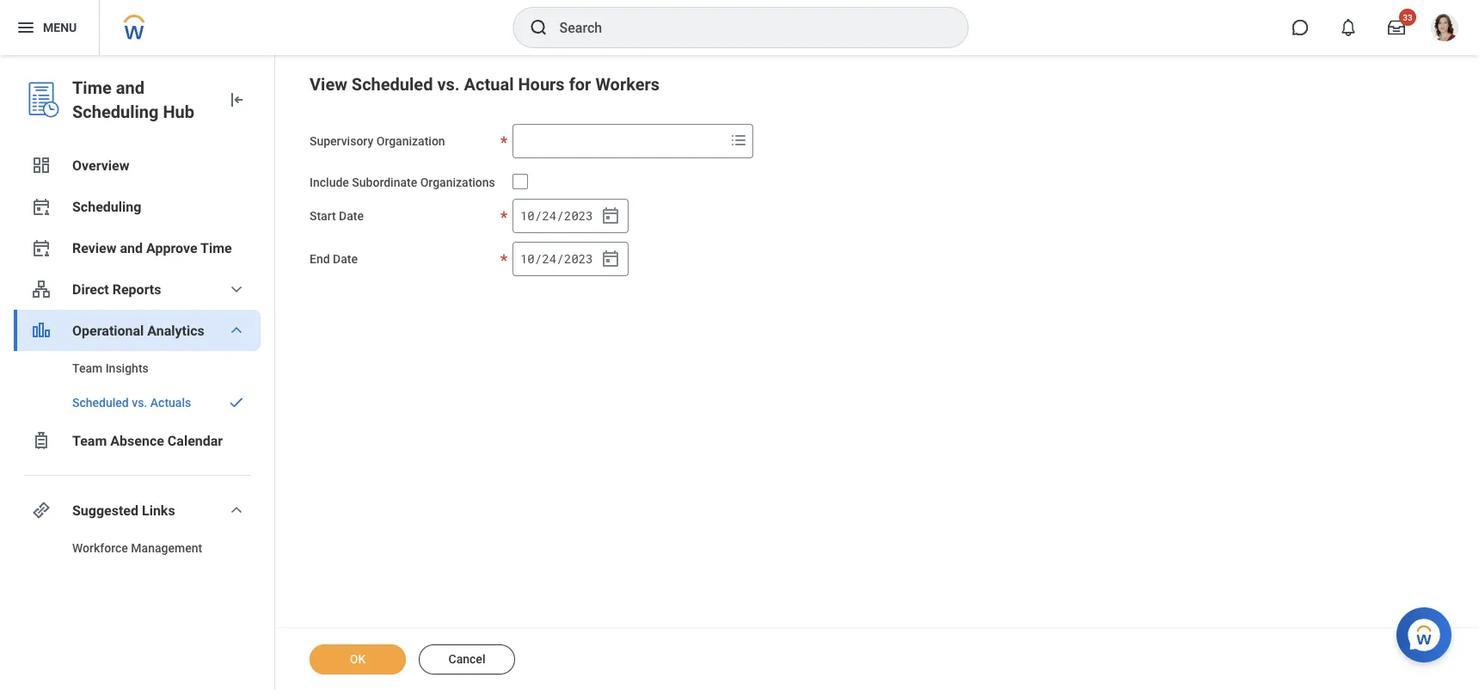 Task type: describe. For each thing, give the bounding box(es) containing it.
team absence calendar
[[72, 432, 223, 449]]

chevron down small image for reports
[[226, 279, 247, 299]]

scheduled vs. actuals link
[[14, 385, 261, 420]]

10 for start date
[[520, 208, 535, 224]]

analytics
[[147, 322, 205, 339]]

operational analytics
[[72, 322, 205, 339]]

include subordinate organizations
[[310, 176, 495, 190]]

workforce
[[72, 541, 128, 555]]

and for review
[[120, 240, 143, 256]]

menu button
[[0, 0, 99, 55]]

reports
[[112, 281, 161, 297]]

Search Workday  search field
[[560, 9, 933, 46]]

search image
[[529, 17, 549, 38]]

chevron down small image for analytics
[[226, 320, 247, 341]]

suggested links
[[72, 502, 175, 518]]

link image
[[31, 500, 52, 521]]

actuals
[[150, 395, 191, 410]]

overview
[[72, 157, 129, 173]]

suggested links button
[[14, 490, 261, 531]]

calendar
[[168, 432, 223, 449]]

subordinate
[[352, 176, 417, 190]]

review and approve time link
[[14, 227, 261, 268]]

justify image
[[15, 17, 36, 38]]

supervisory
[[310, 134, 374, 148]]

operational analytics button
[[14, 310, 261, 351]]

profile logan mcneil image
[[1432, 14, 1459, 45]]

10 for end date
[[520, 251, 535, 267]]

33 button
[[1378, 9, 1417, 46]]

supervisory organization
[[310, 134, 445, 148]]

0 vertical spatial vs.
[[437, 74, 460, 94]]

chart image
[[31, 320, 52, 341]]

team absence calendar link
[[14, 420, 261, 461]]

ok button
[[310, 644, 406, 675]]

time and scheduling hub element
[[72, 76, 213, 124]]

workforce management
[[72, 541, 202, 555]]

scheduled inside the operational analytics element
[[72, 395, 129, 410]]

end
[[310, 252, 330, 266]]

task timeoff image
[[31, 430, 52, 451]]

include
[[310, 176, 349, 190]]

organization
[[377, 134, 445, 148]]

insights
[[106, 361, 149, 375]]

transformation import image
[[226, 89, 247, 110]]

view team image
[[31, 279, 52, 299]]

check image
[[226, 394, 247, 411]]

management
[[131, 541, 202, 555]]

notifications large image
[[1340, 19, 1358, 36]]

scheduling link
[[14, 186, 261, 227]]

2 scheduling from the top
[[72, 198, 141, 215]]

operational
[[72, 322, 144, 339]]

Supervisory Organization field
[[514, 126, 725, 157]]

chevron down small image for links
[[226, 500, 247, 521]]

calendar image for end date
[[600, 248, 621, 269]]

scheduled vs. actuals
[[72, 395, 191, 410]]

direct reports button
[[14, 268, 261, 310]]

team insights link
[[14, 351, 261, 385]]

view
[[310, 74, 347, 94]]

24 for end date
[[542, 251, 557, 267]]



Task type: vqa. For each thing, say whether or not it's contained in the screenshot.
fourth - from the bottom of the page
no



Task type: locate. For each thing, give the bounding box(es) containing it.
2 vertical spatial chevron down small image
[[226, 500, 247, 521]]

10 up end date group
[[520, 208, 535, 224]]

2 10 / 24 / 2023 from the top
[[520, 251, 593, 267]]

vs.
[[437, 74, 460, 94], [132, 395, 147, 410]]

0 vertical spatial calendar user solid image
[[31, 196, 52, 217]]

and for time
[[116, 77, 145, 98]]

absence
[[110, 432, 164, 449]]

operational analytics element
[[14, 351, 261, 420]]

1 10 / 24 / 2023 from the top
[[520, 208, 593, 224]]

0 vertical spatial chevron down small image
[[226, 279, 247, 299]]

date for end date
[[333, 252, 358, 266]]

view scheduled vs. actual hours for workers
[[310, 74, 660, 94]]

0 vertical spatial 2023
[[564, 208, 593, 224]]

0 horizontal spatial time
[[72, 77, 112, 98]]

2 calendar image from the top
[[600, 248, 621, 269]]

2023 down start date group
[[564, 251, 593, 267]]

workers
[[596, 74, 660, 94]]

calendar user solid image
[[31, 196, 52, 217], [31, 237, 52, 258]]

navigation pane region
[[0, 55, 275, 690]]

1 24 from the top
[[542, 208, 557, 224]]

10 inside end date group
[[520, 251, 535, 267]]

0 vertical spatial scheduled
[[352, 74, 433, 94]]

for
[[569, 74, 591, 94]]

scheduling
[[72, 102, 159, 122], [72, 198, 141, 215]]

1 vertical spatial calendar image
[[600, 248, 621, 269]]

date right "end"
[[333, 252, 358, 266]]

review
[[72, 240, 117, 256]]

1 calendar image from the top
[[600, 205, 621, 226]]

menu
[[43, 20, 77, 35]]

calendar image
[[600, 205, 621, 226], [600, 248, 621, 269]]

calendar user solid image down dashboard icon
[[31, 196, 52, 217]]

start
[[310, 209, 336, 223]]

10 / 24 / 2023 inside start date group
[[520, 208, 593, 224]]

and inside time and scheduling hub
[[116, 77, 145, 98]]

calendar image inside end date group
[[600, 248, 621, 269]]

scheduling inside time and scheduling hub
[[72, 102, 159, 122]]

team left absence
[[72, 432, 107, 449]]

1 vertical spatial calendar user solid image
[[31, 237, 52, 258]]

hours
[[518, 74, 565, 94]]

scheduled down team insights
[[72, 395, 129, 410]]

24 inside start date group
[[542, 208, 557, 224]]

calendar image up end date group
[[600, 205, 621, 226]]

vs. left actual
[[437, 74, 460, 94]]

2023 inside end date group
[[564, 251, 593, 267]]

team
[[72, 361, 103, 375], [72, 432, 107, 449]]

calendar user solid image for review and approve time
[[31, 237, 52, 258]]

1 horizontal spatial vs.
[[437, 74, 460, 94]]

24 up end date group
[[542, 208, 557, 224]]

10 / 24 / 2023
[[520, 208, 593, 224], [520, 251, 593, 267]]

10 / 24 / 2023 for end date
[[520, 251, 593, 267]]

2 2023 from the top
[[564, 251, 593, 267]]

10 down start date group
[[520, 251, 535, 267]]

1 vertical spatial and
[[120, 240, 143, 256]]

team inside the operational analytics element
[[72, 361, 103, 375]]

and inside review and approve time link
[[120, 240, 143, 256]]

1 horizontal spatial scheduled
[[352, 74, 433, 94]]

0 vertical spatial 10
[[520, 208, 535, 224]]

2 24 from the top
[[542, 251, 557, 267]]

and right review
[[120, 240, 143, 256]]

date for start date
[[339, 209, 364, 223]]

0 vertical spatial 24
[[542, 208, 557, 224]]

links
[[142, 502, 175, 518]]

2023 inside start date group
[[564, 208, 593, 224]]

1 vertical spatial 10
[[520, 251, 535, 267]]

scheduled
[[352, 74, 433, 94], [72, 395, 129, 410]]

time
[[72, 77, 112, 98], [201, 240, 232, 256]]

calendar user solid image inside review and approve time link
[[31, 237, 52, 258]]

2023
[[564, 208, 593, 224], [564, 251, 593, 267]]

3 chevron down small image from the top
[[226, 500, 247, 521]]

start date group
[[513, 199, 629, 233]]

calendar user solid image up the view team icon
[[31, 237, 52, 258]]

and
[[116, 77, 145, 98], [120, 240, 143, 256]]

hub
[[163, 102, 194, 122]]

10 / 24 / 2023 inside end date group
[[520, 251, 593, 267]]

1 vertical spatial date
[[333, 252, 358, 266]]

2023 up end date group
[[564, 208, 593, 224]]

vs. inside scheduled vs. actuals link
[[132, 395, 147, 410]]

1 vertical spatial 10 / 24 / 2023
[[520, 251, 593, 267]]

ok
[[350, 652, 366, 666]]

actual
[[464, 74, 514, 94]]

1 2023 from the top
[[564, 208, 593, 224]]

prompts image
[[729, 130, 749, 151]]

0 vertical spatial time
[[72, 77, 112, 98]]

0 vertical spatial scheduling
[[72, 102, 159, 122]]

1 vertical spatial team
[[72, 432, 107, 449]]

time down menu
[[72, 77, 112, 98]]

1 vertical spatial 2023
[[564, 251, 593, 267]]

1 chevron down small image from the top
[[226, 279, 247, 299]]

1 scheduling from the top
[[72, 102, 159, 122]]

1 vertical spatial scheduled
[[72, 395, 129, 410]]

cancel button
[[419, 644, 515, 675]]

1 vertical spatial time
[[201, 240, 232, 256]]

1 team from the top
[[72, 361, 103, 375]]

0 vertical spatial calendar image
[[600, 205, 621, 226]]

1 vertical spatial vs.
[[132, 395, 147, 410]]

scheduled up supervisory organization
[[352, 74, 433, 94]]

1 vertical spatial scheduling
[[72, 198, 141, 215]]

2 10 from the top
[[520, 251, 535, 267]]

inbox large image
[[1389, 19, 1406, 36]]

2 calendar user solid image from the top
[[31, 237, 52, 258]]

24 inside end date group
[[542, 251, 557, 267]]

overview link
[[14, 145, 261, 186]]

0 horizontal spatial vs.
[[132, 395, 147, 410]]

date
[[339, 209, 364, 223], [333, 252, 358, 266]]

chevron down small image
[[226, 279, 247, 299], [226, 320, 247, 341], [226, 500, 247, 521]]

team for team insights
[[72, 361, 103, 375]]

start date
[[310, 209, 364, 223]]

calendar image inside start date group
[[600, 205, 621, 226]]

1 10 from the top
[[520, 208, 535, 224]]

scheduling down the overview
[[72, 198, 141, 215]]

calendar image for start date
[[600, 205, 621, 226]]

2 team from the top
[[72, 432, 107, 449]]

cancel
[[449, 652, 486, 666]]

review and approve time
[[72, 240, 232, 256]]

calendar user solid image for scheduling
[[31, 196, 52, 217]]

end date group
[[513, 242, 629, 276]]

time right approve
[[201, 240, 232, 256]]

direct reports
[[72, 281, 161, 297]]

calendar user solid image inside scheduling link
[[31, 196, 52, 217]]

team for team absence calendar
[[72, 432, 107, 449]]

scheduling up the overview
[[72, 102, 159, 122]]

workforce management link
[[14, 531, 261, 565]]

10
[[520, 208, 535, 224], [520, 251, 535, 267]]

team insights
[[72, 361, 149, 375]]

/
[[535, 208, 542, 224], [557, 208, 564, 224], [535, 251, 542, 267], [557, 251, 564, 267]]

and up overview link at the top
[[116, 77, 145, 98]]

date right start
[[339, 209, 364, 223]]

24
[[542, 208, 557, 224], [542, 251, 557, 267]]

organizations
[[420, 176, 495, 190]]

10 / 24 / 2023 for start date
[[520, 208, 593, 224]]

calendar image down start date group
[[600, 248, 621, 269]]

team left 'insights'
[[72, 361, 103, 375]]

0 vertical spatial 10 / 24 / 2023
[[520, 208, 593, 224]]

10 / 24 / 2023 up end date group
[[520, 208, 593, 224]]

24 down start date group
[[542, 251, 557, 267]]

dashboard image
[[31, 155, 52, 176]]

time and scheduling hub
[[72, 77, 194, 122]]

2 chevron down small image from the top
[[226, 320, 247, 341]]

1 vertical spatial 24
[[542, 251, 557, 267]]

direct
[[72, 281, 109, 297]]

approve
[[146, 240, 197, 256]]

0 vertical spatial date
[[339, 209, 364, 223]]

0 vertical spatial and
[[116, 77, 145, 98]]

vs. left actuals
[[132, 395, 147, 410]]

time inside review and approve time link
[[201, 240, 232, 256]]

chevron down small image inside direct reports dropdown button
[[226, 279, 247, 299]]

24 for start date
[[542, 208, 557, 224]]

10 inside start date group
[[520, 208, 535, 224]]

2023 for end date
[[564, 251, 593, 267]]

suggested
[[72, 502, 139, 518]]

end date
[[310, 252, 358, 266]]

33
[[1403, 12, 1413, 22]]

0 vertical spatial team
[[72, 361, 103, 375]]

0 horizontal spatial scheduled
[[72, 395, 129, 410]]

1 vertical spatial chevron down small image
[[226, 320, 247, 341]]

chevron down small image inside suggested links dropdown button
[[226, 500, 247, 521]]

1 calendar user solid image from the top
[[31, 196, 52, 217]]

2023 for start date
[[564, 208, 593, 224]]

1 horizontal spatial time
[[201, 240, 232, 256]]

10 / 24 / 2023 down start date group
[[520, 251, 593, 267]]

time inside time and scheduling hub
[[72, 77, 112, 98]]



